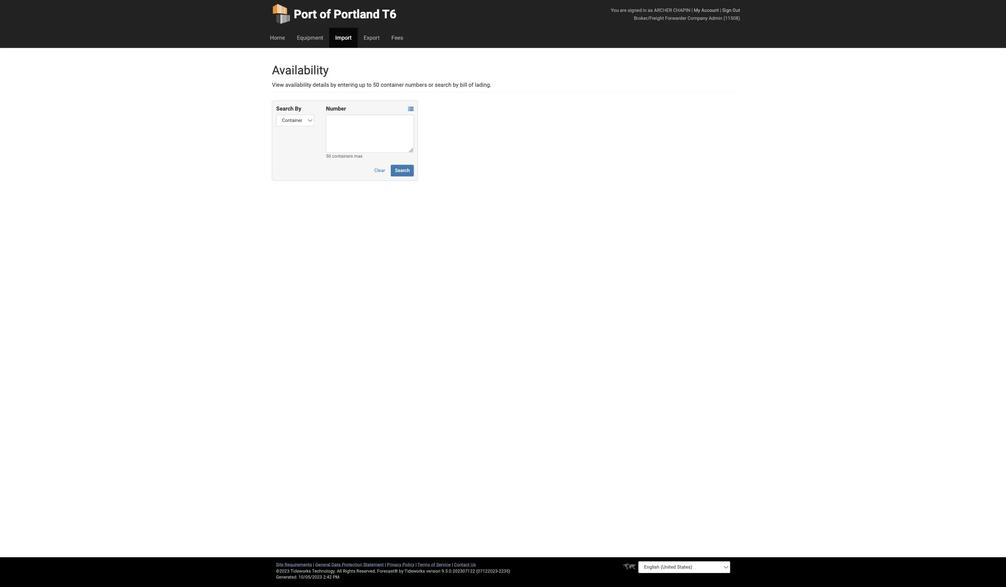 Task type: vqa. For each thing, say whether or not it's contained in the screenshot.
"HOME"
yes



Task type: describe. For each thing, give the bounding box(es) containing it.
home button
[[330, 35, 364, 60]]

container
[[476, 102, 505, 110]]

portland
[[417, 9, 475, 27]]

fees button
[[482, 35, 512, 60]]

fees
[[489, 43, 504, 51]]

search
[[544, 102, 564, 110]]

port of portland t6
[[367, 9, 496, 27]]

home
[[338, 43, 356, 51]]

numbers
[[507, 102, 534, 110]]

export
[[455, 43, 475, 51]]

availability
[[340, 79, 411, 96]]

up
[[449, 102, 457, 110]]

port
[[367, 9, 396, 27]]



Task type: locate. For each thing, give the bounding box(es) containing it.
entering
[[422, 102, 447, 110]]

to
[[458, 102, 465, 110]]

by right details at the top of the page
[[413, 102, 420, 110]]

2 by from the left
[[566, 102, 573, 110]]

details
[[391, 102, 412, 110]]

1 by from the left
[[413, 102, 420, 110]]

0 vertical spatial of
[[400, 9, 413, 27]]

by left bill
[[566, 102, 573, 110]]

of
[[400, 9, 413, 27], [586, 102, 592, 110]]

equipment button
[[364, 35, 412, 60]]

1 vertical spatial of
[[586, 102, 592, 110]]

by
[[413, 102, 420, 110], [566, 102, 573, 110]]

1 horizontal spatial by
[[566, 102, 573, 110]]

or
[[536, 102, 542, 110]]

1 horizontal spatial of
[[586, 102, 592, 110]]

export button
[[447, 35, 482, 60]]

port of portland t6 link
[[340, 0, 496, 35]]

import
[[419, 43, 440, 51]]

equipment
[[371, 43, 404, 51]]

number
[[408, 132, 433, 140]]

view
[[340, 102, 355, 110]]

bill
[[575, 102, 584, 110]]

lading.
[[594, 102, 614, 110]]

Number text field
[[408, 143, 517, 191]]

view availability details by entering up to 50 container numbers or search by bill of lading.
[[340, 102, 614, 110]]

0 horizontal spatial of
[[400, 9, 413, 27]]

of right the port
[[400, 9, 413, 27]]

50
[[466, 102, 474, 110]]

import button
[[412, 35, 447, 60]]

t6
[[478, 9, 496, 27]]

of right bill
[[586, 102, 592, 110]]

0 horizontal spatial by
[[413, 102, 420, 110]]

availability
[[357, 102, 389, 110]]



